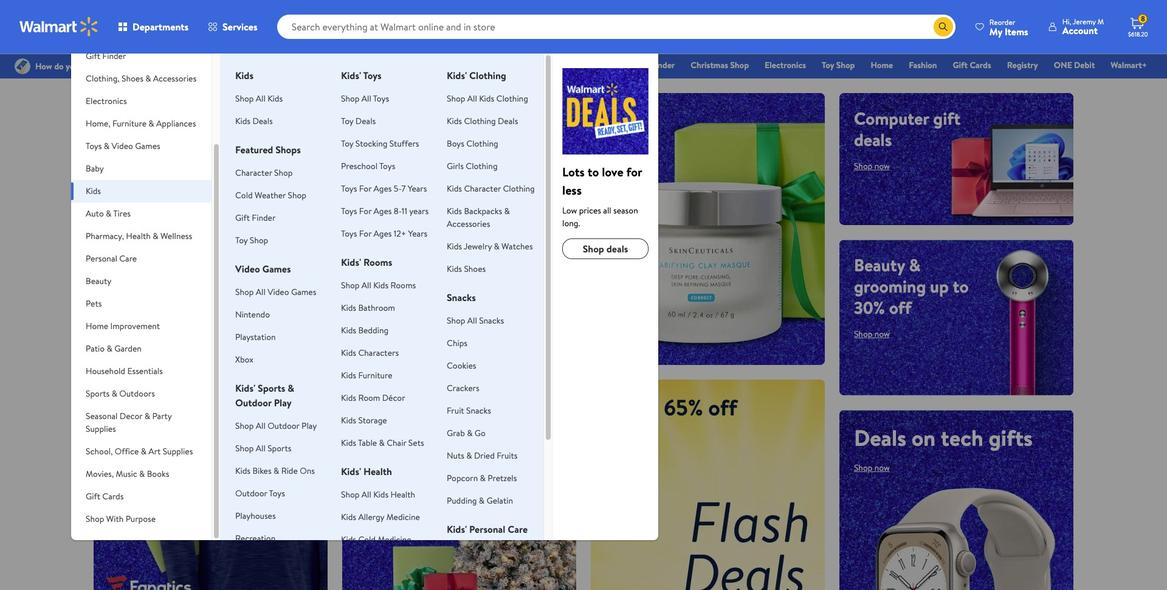 Task type: describe. For each thing, give the bounding box(es) containing it.
movies, music & books
[[86, 468, 169, 480]]

& inside kids' sports & outdoor play
[[288, 381, 294, 395]]

toy for the right toy shop link
[[822, 59, 835, 71]]

& right the table
[[379, 437, 385, 449]]

toy shop for toy shop link to the left
[[235, 234, 268, 246]]

kids for kids clothing deals
[[447, 115, 462, 127]]

shop inside dropdown button
[[86, 513, 104, 525]]

1 vertical spatial cold
[[359, 533, 376, 546]]

patio
[[86, 342, 105, 355]]

all for kids
[[256, 92, 266, 105]]

home, furniture & appliances button
[[71, 113, 212, 135]]

movies, music & books button
[[71, 463, 212, 485]]

character shop
[[235, 167, 293, 179]]

new
[[398, 267, 449, 308]]

all new savings
[[357, 267, 546, 308]]

school,
[[86, 445, 113, 457]]

purpose
[[126, 513, 156, 525]]

one debit
[[1055, 59, 1096, 71]]

auto
[[86, 207, 104, 220]]

girls
[[447, 160, 464, 172]]

& inside the patio & garden dropdown button
[[107, 342, 112, 355]]

kids allergy medicine
[[341, 511, 420, 523]]

kids deals link
[[235, 115, 273, 127]]

kids' for kids' rooms
[[341, 255, 361, 269]]

school, office & art supplies
[[86, 445, 193, 457]]

outdoor inside kids' sports & outdoor play
[[235, 396, 272, 409]]

supplies for seasonal decor & party supplies
[[86, 423, 116, 435]]

kids for kids dropdown button
[[86, 185, 101, 197]]

2 vertical spatial health
[[391, 488, 415, 501]]

kids' for kids' personal care
[[447, 523, 467, 536]]

medicine for kids cold medicine
[[378, 533, 412, 546]]

& inside the grocery & essentials link
[[575, 59, 580, 71]]

character shop link
[[235, 167, 293, 179]]

1 vertical spatial play
[[302, 420, 317, 432]]

& inside home, furniture & appliances dropdown button
[[149, 117, 154, 130]]

improvement
[[110, 320, 160, 332]]

for for toys for ages 5-7 years
[[359, 182, 372, 195]]

clothing up kids clothing deals
[[497, 92, 529, 105]]

accessories for clothing, shoes & accessories
[[153, 72, 197, 85]]

characters
[[359, 347, 399, 359]]

my
[[990, 25, 1003, 38]]

shop all outdoor play
[[235, 420, 317, 432]]

all for snacks
[[468, 314, 477, 327]]

kids' for kids' sports & outdoor play
[[235, 381, 256, 395]]

shop all toys
[[341, 92, 389, 105]]

now for up to 30% off seasonal decor
[[378, 446, 393, 458]]

shoes for clothing,
[[122, 72, 143, 85]]

to left 65%
[[639, 392, 659, 423]]

kids' for kids' toys
[[341, 69, 361, 82]]

finder for cold weather shop
[[252, 212, 276, 224]]

pretzels
[[488, 472, 517, 484]]

for for toys for ages 12+ years
[[359, 228, 372, 240]]

kids for kids character clothing
[[447, 182, 462, 195]]

decor
[[120, 410, 143, 422]]

computer gift deals
[[855, 106, 961, 151]]

deals inside shop deals link
[[607, 242, 629, 255]]

kids' for kids' clothing
[[447, 69, 467, 82]]

recreation link
[[235, 532, 276, 544]]

christmas shop
[[691, 59, 750, 71]]

shop all kids clothing link
[[447, 92, 529, 105]]

christmas
[[691, 59, 729, 71]]

stuffers
[[390, 137, 419, 150]]

chips
[[447, 337, 468, 349]]

finder for grocery & essentials
[[651, 59, 675, 71]]

nuts & dried fruits link
[[447, 450, 518, 462]]

games for all
[[291, 286, 317, 298]]

grab & go link
[[447, 427, 486, 439]]

all for kids' sports & outdoor play
[[256, 420, 266, 432]]

auto & tires button
[[71, 203, 212, 225]]

gift cards link
[[948, 58, 997, 72]]

& inside movies, music & books dropdown button
[[139, 468, 145, 480]]

cards for gift cards dropdown button
[[102, 490, 124, 502]]

sports & outdoors button
[[71, 383, 212, 405]]

now for up to 25% off sports-fan gear
[[129, 342, 144, 355]]

65%
[[664, 392, 704, 423]]

8 $618.20
[[1129, 14, 1149, 38]]

gift finder for cold weather shop
[[235, 212, 276, 224]]

0 horizontal spatial cold
[[235, 189, 253, 201]]

toys for ages 8-11 years
[[341, 205, 429, 217]]

kids for kids bikes & ride ons
[[235, 465, 251, 477]]

kids for kids shoes
[[447, 263, 462, 275]]

supplies for school, office & art supplies
[[163, 445, 193, 457]]

shop now for up to 30% off seasonal decor
[[357, 446, 393, 458]]

pudding & gelatin
[[447, 495, 513, 507]]

love
[[602, 164, 624, 180]]

up for up to 25% off sports-fan gear
[[108, 276, 136, 307]]

& inside pharmacy, health & wellness dropdown button
[[153, 230, 158, 242]]

fruits
[[497, 450, 518, 462]]

kids for kids storage
[[341, 414, 356, 426]]

storage
[[359, 414, 387, 426]]

0 vertical spatial rooms
[[364, 255, 393, 269]]

now for all new savings
[[398, 328, 418, 343]]

electronics for electronics link
[[765, 59, 807, 71]]

household
[[86, 365, 125, 377]]

games for &
[[135, 140, 160, 152]]

0 vertical spatial snacks
[[447, 291, 476, 304]]

kids for kids bathroom
[[341, 302, 356, 314]]

sets
[[409, 437, 424, 449]]

up
[[931, 274, 949, 298]]

0 vertical spatial years
[[408, 182, 427, 195]]

2 vertical spatial snacks
[[467, 405, 492, 417]]

& left go
[[467, 427, 473, 439]]

toys up 'shop all toys' link
[[364, 69, 382, 82]]

fashion link
[[904, 58, 943, 72]]

prices
[[580, 204, 602, 217]]

kids storage
[[341, 414, 387, 426]]

playhouses
[[235, 510, 276, 522]]

1 horizontal spatial toy shop link
[[817, 58, 861, 72]]

fruit
[[447, 405, 465, 417]]

featured
[[235, 143, 273, 156]]

items
[[1005, 25, 1029, 38]]

2 vertical spatial outdoor
[[235, 487, 267, 499]]

shop deals link
[[563, 238, 649, 259]]

& inside clothing, shoes & accessories dropdown button
[[146, 72, 151, 85]]

up to 65% off
[[606, 392, 738, 423]]

kids character clothing
[[447, 182, 535, 195]]

clothing, shoes & accessories
[[86, 72, 197, 85]]

clothing,
[[86, 72, 120, 85]]

shop all sports link
[[235, 442, 292, 454]]

shop all toys link
[[341, 92, 389, 105]]

& inside seasonal decor & party supplies
[[145, 410, 150, 422]]

account
[[1063, 24, 1099, 37]]

off inside beauty & grooming up to 30% off
[[890, 295, 912, 319]]

care inside dropdown button
[[119, 252, 137, 265]]

1 vertical spatial snacks
[[479, 314, 504, 327]]

seasonal decor & party supplies
[[86, 410, 172, 435]]

gift
[[934, 106, 961, 130]]

popcorn & pretzels
[[447, 472, 517, 484]]

toys up kids' rooms
[[341, 228, 357, 240]]

shop now for computer gift deals
[[855, 160, 891, 172]]

& right jewelry
[[494, 240, 500, 252]]

cookies link
[[447, 360, 477, 372]]

shop all kids link
[[235, 92, 283, 105]]

departments
[[133, 20, 189, 33]]

gift finder for grocery & essentials
[[634, 59, 675, 71]]

up to 30% off seasonal decor
[[357, 393, 466, 438]]

home
[[154, 106, 196, 130]]

gift finder link for christmas
[[629, 58, 681, 72]]

finder inside gift finder dropdown button
[[102, 50, 126, 62]]

off for up to 25% off sports-fan gear
[[211, 276, 240, 307]]

fashion
[[910, 59, 938, 71]]

tires
[[113, 207, 131, 220]]

beauty for beauty
[[86, 275, 112, 287]]

kids furniture link
[[341, 369, 393, 381]]

for for toys for ages 8-11 years
[[359, 205, 372, 217]]

kids for kids room décor
[[341, 392, 356, 404]]

services button
[[198, 12, 267, 41]]

seasonal
[[86, 410, 118, 422]]

home for home improvement
[[86, 320, 108, 332]]

up for up to 65% off
[[606, 392, 633, 423]]

sports & outdoors
[[86, 387, 155, 400]]

music
[[116, 468, 137, 480]]

fruit snacks
[[447, 405, 492, 417]]

shop now link for deals on tech gifts
[[855, 461, 891, 474]]

beauty for beauty & grooming up to 30% off
[[855, 253, 906, 277]]

8-
[[394, 205, 402, 217]]

toy for toy shop link to the left
[[235, 234, 248, 246]]

weather
[[255, 189, 286, 201]]

toys down 'preschool'
[[341, 182, 357, 195]]

grooming
[[855, 274, 927, 298]]

bathroom
[[359, 302, 395, 314]]

shop now link for all new savings
[[357, 321, 433, 350]]

go
[[475, 427, 486, 439]]

kids image
[[563, 68, 649, 155]]

sports-
[[108, 304, 176, 334]]

all
[[604, 204, 612, 217]]

shop all outdoor play link
[[235, 420, 317, 432]]

kids' for kids' health
[[341, 465, 361, 478]]

shop all kids health link
[[341, 488, 415, 501]]

kids for kids cold medicine
[[341, 533, 356, 546]]

furniture for home,
[[112, 117, 147, 130]]

all for kids' clothing
[[468, 92, 477, 105]]

all for kids' toys
[[362, 92, 372, 105]]

reorder
[[990, 17, 1016, 27]]

to inside beauty & grooming up to 30% off
[[954, 274, 969, 298]]

shop with purpose
[[86, 513, 156, 525]]

health for kids'
[[364, 465, 392, 478]]

to for decor
[[383, 393, 399, 416]]



Task type: locate. For each thing, give the bounding box(es) containing it.
gift finder inside gift finder dropdown button
[[86, 50, 126, 62]]

supplies right the art
[[163, 445, 193, 457]]

0 horizontal spatial furniture
[[112, 117, 147, 130]]

to right room
[[383, 393, 399, 416]]

& left wellness on the left of the page
[[153, 230, 158, 242]]

bedding
[[359, 324, 389, 336]]

toy left stocking
[[341, 137, 354, 150]]

deals for great
[[108, 128, 146, 151]]

now for computer gift deals
[[875, 160, 891, 172]]

sports up seasonal at the left bottom of the page
[[86, 387, 110, 400]]

1 vertical spatial cards
[[102, 490, 124, 502]]

1 horizontal spatial care
[[508, 523, 528, 536]]

shop now for all new savings
[[372, 328, 418, 343]]

1 vertical spatial accessories
[[447, 218, 491, 230]]

0 vertical spatial video
[[112, 140, 133, 152]]

essentials inside household essentials dropdown button
[[127, 365, 163, 377]]

for up kids' rooms
[[359, 228, 372, 240]]

video for all
[[268, 286, 289, 298]]

to inside up to 30% off seasonal decor
[[383, 393, 399, 416]]

accessories inside kids backpacks & accessories
[[447, 218, 491, 230]]

for
[[627, 164, 643, 180]]

gift for gift cards dropdown button
[[86, 490, 100, 502]]

gift inside dropdown button
[[86, 50, 100, 62]]

& right patio
[[107, 342, 112, 355]]

kids' up 'shop all toys' link
[[341, 69, 361, 82]]

0 vertical spatial health
[[126, 230, 151, 242]]

preschool toys
[[341, 160, 396, 172]]

gift finder link down weather
[[235, 212, 276, 224]]

to left love
[[588, 164, 599, 180]]

art
[[149, 445, 161, 457]]

kids' rooms
[[341, 255, 393, 269]]

to inside lots to love for less low prices all season long.
[[588, 164, 599, 180]]

to right the up
[[954, 274, 969, 298]]

1 vertical spatial care
[[508, 523, 528, 536]]

0 vertical spatial furniture
[[112, 117, 147, 130]]

0 horizontal spatial deals
[[108, 128, 146, 151]]

less
[[563, 182, 582, 198]]

health inside dropdown button
[[126, 230, 151, 242]]

shop now for deals on tech gifts
[[855, 461, 891, 474]]

toy deals
[[341, 115, 376, 127]]

kids room décor
[[341, 392, 405, 404]]

kids allergy medicine link
[[341, 511, 420, 523]]

kids for kids characters
[[341, 347, 356, 359]]

hi,
[[1063, 16, 1072, 27]]

gift cards down 'my'
[[954, 59, 992, 71]]

1 vertical spatial gift cards
[[86, 490, 124, 502]]

0 horizontal spatial electronics
[[86, 95, 127, 107]]

toy shop link left home link on the top right of the page
[[817, 58, 861, 72]]

1 vertical spatial rooms
[[391, 279, 416, 291]]

ages left 8-
[[374, 205, 392, 217]]

to down personal care dropdown button
[[141, 276, 162, 307]]

gift cards inside dropdown button
[[86, 490, 124, 502]]

kids table & chair sets link
[[341, 437, 424, 449]]

home for home
[[871, 59, 894, 71]]

toys for ages 12+ years
[[341, 228, 428, 240]]

health up kids allergy medicine
[[391, 488, 415, 501]]

0 horizontal spatial gift finder
[[86, 50, 126, 62]]

walmart+
[[1112, 59, 1148, 71]]

0 vertical spatial electronics
[[765, 59, 807, 71]]

kids for kids table & chair sets
[[341, 437, 356, 449]]

grocery
[[543, 59, 573, 71]]

essentials down search search field
[[582, 59, 619, 71]]

& right nuts
[[467, 450, 472, 462]]

now for deals on tech gifts
[[875, 461, 891, 474]]

toy for toy deals link
[[341, 115, 354, 127]]

0 vertical spatial for
[[359, 182, 372, 195]]

character up backpacks
[[464, 182, 501, 195]]

clothing for kids' clothing
[[470, 69, 507, 82]]

health for pharmacy,
[[126, 230, 151, 242]]

toys for ages 5-7 years link
[[341, 182, 427, 195]]

character
[[235, 167, 272, 179], [464, 182, 501, 195]]

accessories for kids backpacks & accessories
[[447, 218, 491, 230]]

1 vertical spatial supplies
[[163, 445, 193, 457]]

debit
[[1075, 59, 1096, 71]]

medicine down kids allergy medicine
[[378, 533, 412, 546]]

0 vertical spatial shoes
[[122, 72, 143, 85]]

deals down shop all kids clothing link
[[498, 115, 518, 127]]

care down pharmacy, health & wellness
[[119, 252, 137, 265]]

kids bathroom
[[341, 302, 395, 314]]

2 vertical spatial games
[[291, 286, 317, 298]]

clothing for boys clothing
[[467, 137, 499, 150]]

finder up the clothing,
[[102, 50, 126, 62]]

kids' inside kids' sports & outdoor play
[[235, 381, 256, 395]]

deals left the on
[[855, 423, 907, 453]]

essentials inside the grocery & essentials link
[[582, 59, 619, 71]]

gift cards for gift cards dropdown button
[[86, 490, 124, 502]]

1 horizontal spatial video
[[235, 262, 260, 276]]

kids' down "pudding"
[[447, 523, 467, 536]]

kids inside kids dropdown button
[[86, 185, 101, 197]]

1 vertical spatial character
[[464, 182, 501, 195]]

video
[[112, 140, 133, 152], [235, 262, 260, 276], [268, 286, 289, 298]]

all for kids' rooms
[[362, 279, 372, 291]]

gift finder down weather
[[235, 212, 276, 224]]

kids' down the table
[[341, 465, 361, 478]]

30% inside up to 30% off seasonal decor
[[403, 393, 434, 416]]

kids' health
[[341, 465, 392, 478]]

0 horizontal spatial toy shop link
[[235, 234, 268, 246]]

deals for computer
[[855, 128, 893, 151]]

1 horizontal spatial essentials
[[582, 59, 619, 71]]

beauty inside beauty & grooming up to 30% off
[[855, 253, 906, 277]]

beauty inside dropdown button
[[86, 275, 112, 287]]

gift up the clothing,
[[86, 50, 100, 62]]

toys inside dropdown button
[[86, 140, 102, 152]]

gift finder down walmart site-wide search box
[[634, 59, 675, 71]]

0 horizontal spatial video
[[112, 140, 133, 152]]

& inside sports & outdoors dropdown button
[[112, 387, 117, 400]]

0 horizontal spatial home
[[86, 320, 108, 332]]

0 vertical spatial gift finder link
[[629, 58, 681, 72]]

grab
[[447, 427, 465, 439]]

all for kids' health
[[362, 488, 372, 501]]

& inside "toys & video games" dropdown button
[[104, 140, 110, 152]]

toy shop link up video games
[[235, 234, 268, 246]]

kids for kids backpacks & accessories
[[447, 205, 462, 217]]

1 for from the top
[[359, 182, 372, 195]]

toys down kids bikes & ride ons link
[[269, 487, 285, 499]]

outdoor up playhouses link
[[235, 487, 267, 499]]

0 vertical spatial 30%
[[855, 295, 886, 319]]

shoes down gift finder dropdown button
[[122, 72, 143, 85]]

pets button
[[71, 293, 212, 315]]

kids for kids allergy medicine
[[341, 511, 356, 523]]

Walmart Site-Wide search field
[[277, 15, 956, 39]]

toy right electronics link
[[822, 59, 835, 71]]

0 vertical spatial cards
[[970, 59, 992, 71]]

finder left christmas
[[651, 59, 675, 71]]

1 horizontal spatial cards
[[970, 59, 992, 71]]

nintendo link
[[235, 308, 270, 321]]

shop deals
[[583, 242, 629, 255]]

2 for from the top
[[359, 205, 372, 217]]

games inside dropdown button
[[135, 140, 160, 152]]

1 horizontal spatial beauty
[[855, 253, 906, 277]]

gift cards for gift cards link on the top of the page
[[954, 59, 992, 71]]

deals down shop all kids
[[253, 115, 273, 127]]

0 vertical spatial outdoor
[[235, 396, 272, 409]]

furniture up kids room décor
[[359, 369, 393, 381]]

1 vertical spatial outdoor
[[268, 420, 300, 432]]

1 horizontal spatial gift finder link
[[629, 58, 681, 72]]

1 vertical spatial furniture
[[359, 369, 393, 381]]

2 horizontal spatial video
[[268, 286, 289, 298]]

pharmacy, health & wellness
[[86, 230, 192, 242]]

furniture up toys & video games
[[112, 117, 147, 130]]

reorder my items
[[990, 17, 1029, 38]]

cookies
[[447, 360, 477, 372]]

0 horizontal spatial accessories
[[153, 72, 197, 85]]

room
[[359, 392, 380, 404]]

gift finder link for toy
[[235, 212, 276, 224]]

1 vertical spatial toy shop link
[[235, 234, 268, 246]]

toy for toy stocking stuffers link
[[341, 137, 354, 150]]

gift finder button
[[71, 45, 212, 68]]

cards inside gift cards link
[[970, 59, 992, 71]]

1 horizontal spatial toy shop
[[822, 59, 856, 71]]

0 vertical spatial cold
[[235, 189, 253, 201]]

supplies down seasonal at the left bottom of the page
[[86, 423, 116, 435]]

3 ages from the top
[[374, 228, 392, 240]]

kids character clothing link
[[447, 182, 535, 195]]

kids for kids furniture
[[341, 369, 356, 381]]

1 horizontal spatial gift finder
[[235, 212, 276, 224]]

gift for gift cards link on the top of the page
[[954, 59, 968, 71]]

jewelry
[[464, 240, 492, 252]]

0 vertical spatial gift cards
[[954, 59, 992, 71]]

& left the gelatin
[[479, 495, 485, 507]]

clothing for kids clothing deals
[[464, 115, 496, 127]]

kids backpacks & accessories
[[447, 205, 510, 230]]

up inside up to 25% off sports-fan gear
[[108, 276, 136, 307]]

1 ages from the top
[[374, 182, 392, 195]]

toys up toys for ages 5-7 years
[[380, 160, 396, 172]]

fruit snacks link
[[447, 405, 492, 417]]

1 horizontal spatial home
[[871, 59, 894, 71]]

search icon image
[[939, 22, 949, 32]]

toys & video games
[[86, 140, 160, 152]]

shoes down jewelry
[[464, 263, 486, 275]]

now for beauty & grooming up to 30% off
[[875, 328, 891, 340]]

0 vertical spatial games
[[135, 140, 160, 152]]

shop now link for beauty & grooming up to 30% off
[[855, 328, 891, 340]]

2 horizontal spatial deals
[[855, 128, 893, 151]]

cards for gift cards link on the top of the page
[[970, 59, 992, 71]]

cold left weather
[[235, 189, 253, 201]]

kids inside kids backpacks & accessories
[[447, 205, 462, 217]]

toys up "baby"
[[86, 140, 102, 152]]

3 for from the top
[[359, 228, 372, 240]]

outdoor up shop all outdoor play link
[[235, 396, 272, 409]]

toy deals link
[[341, 115, 376, 127]]

kids backpacks & accessories link
[[447, 205, 510, 230]]

$618.20
[[1129, 30, 1149, 38]]

& up shop all outdoor play link
[[288, 381, 294, 395]]

nuts & dried fruits
[[447, 450, 518, 462]]

one debit link
[[1049, 58, 1101, 72]]

up inside up to 30% off seasonal decor
[[357, 393, 379, 416]]

0 horizontal spatial care
[[119, 252, 137, 265]]

off inside up to 30% off seasonal decor
[[438, 393, 460, 416]]

décor
[[382, 392, 405, 404]]

clothing up kids character clothing link
[[466, 160, 498, 172]]

cold weather shop link
[[235, 189, 307, 201]]

& inside school, office & art supplies dropdown button
[[141, 445, 147, 457]]

gift for toy's gift finder link
[[235, 212, 250, 224]]

home left fashion
[[871, 59, 894, 71]]

finder down weather
[[252, 212, 276, 224]]

& inside beauty & grooming up to 30% off
[[910, 253, 921, 277]]

crackers
[[447, 382, 480, 394]]

& left tires on the top
[[106, 207, 112, 220]]

accessories inside clothing, shoes & accessories dropdown button
[[153, 72, 197, 85]]

playstation
[[235, 331, 276, 343]]

1 vertical spatial shoes
[[464, 263, 486, 275]]

kids for kids deals
[[235, 115, 251, 127]]

rooms up bathroom
[[391, 279, 416, 291]]

2 vertical spatial ages
[[374, 228, 392, 240]]

furniture
[[112, 117, 147, 130], [359, 369, 393, 381]]

gift down "movies," at the bottom left of page
[[86, 490, 100, 502]]

30% inside beauty & grooming up to 30% off
[[855, 295, 886, 319]]

ages for 5-
[[374, 182, 392, 195]]

years right 12+
[[409, 228, 428, 240]]

electronics button
[[71, 90, 212, 113]]

kids' up shop all kids rooms
[[341, 255, 361, 269]]

household essentials button
[[71, 360, 212, 383]]

girls clothing
[[447, 160, 498, 172]]

0 horizontal spatial supplies
[[86, 423, 116, 435]]

0 horizontal spatial gift finder link
[[235, 212, 276, 224]]

to inside up to 25% off sports-fan gear
[[141, 276, 162, 307]]

shop now for up to 25% off sports-fan gear
[[108, 342, 144, 355]]

off
[[211, 276, 240, 307], [890, 295, 912, 319], [709, 392, 738, 423], [438, 393, 460, 416]]

toy shop for the right toy shop link
[[822, 59, 856, 71]]

0 vertical spatial supplies
[[86, 423, 116, 435]]

gift for gift finder dropdown button
[[86, 50, 100, 62]]

clothing for girls clothing
[[466, 160, 498, 172]]

0 vertical spatial toy shop
[[822, 59, 856, 71]]

care down the gelatin
[[508, 523, 528, 536]]

1 vertical spatial video
[[235, 262, 260, 276]]

1 horizontal spatial accessories
[[447, 218, 491, 230]]

gift finder link
[[629, 58, 681, 72], [235, 212, 276, 224]]

1 horizontal spatial character
[[464, 182, 501, 195]]

kids for kids bedding
[[341, 324, 356, 336]]

play inside kids' sports & outdoor play
[[274, 396, 292, 409]]

Search search field
[[277, 15, 956, 39]]

cold
[[235, 189, 253, 201], [359, 533, 376, 546]]

& left party
[[145, 410, 150, 422]]

1 vertical spatial health
[[364, 465, 392, 478]]

xbox
[[235, 353, 254, 366]]

character down featured
[[235, 167, 272, 179]]

0 vertical spatial personal
[[86, 252, 117, 265]]

up for up to 30% off seasonal decor
[[357, 393, 379, 416]]

toy up video games
[[235, 234, 248, 246]]

toys down kids' toys
[[373, 92, 389, 105]]

2 ages from the top
[[374, 205, 392, 217]]

1 vertical spatial 30%
[[403, 393, 434, 416]]

home,
[[86, 117, 110, 130]]

0 horizontal spatial character
[[235, 167, 272, 179]]

health down auto & tires dropdown button
[[126, 230, 151, 242]]

accessories down backpacks
[[447, 218, 491, 230]]

walmart image
[[19, 17, 99, 36]]

& left pretzels
[[480, 472, 486, 484]]

deals inside the great home deals
[[108, 128, 146, 151]]

& down gift finder dropdown button
[[146, 72, 151, 85]]

shop all video games
[[235, 286, 317, 298]]

accessories up home
[[153, 72, 197, 85]]

0 horizontal spatial up
[[108, 276, 136, 307]]

0 horizontal spatial gift cards
[[86, 490, 124, 502]]

home inside dropdown button
[[86, 320, 108, 332]]

rooms
[[364, 255, 393, 269], [391, 279, 416, 291]]

years
[[410, 205, 429, 217]]

ages for 8-
[[374, 205, 392, 217]]

sports up shop all outdoor play link
[[258, 381, 286, 395]]

bikes
[[253, 465, 272, 477]]

1 horizontal spatial 30%
[[855, 295, 886, 319]]

1 vertical spatial electronics
[[86, 95, 127, 107]]

1 vertical spatial essentials
[[127, 365, 163, 377]]

deals inside 'computer gift deals'
[[855, 128, 893, 151]]

1 horizontal spatial supplies
[[163, 445, 193, 457]]

off for up to 30% off seasonal decor
[[438, 393, 460, 416]]

& down home,
[[104, 140, 110, 152]]

gift down walmart site-wide search box
[[634, 59, 649, 71]]

1 horizontal spatial personal
[[470, 523, 506, 536]]

1 horizontal spatial shoes
[[464, 263, 486, 275]]

kids' personal care
[[447, 523, 528, 536]]

baby button
[[71, 158, 212, 180]]

1 horizontal spatial electronics
[[765, 59, 807, 71]]

shop now link for computer gift deals
[[855, 160, 891, 172]]

toys
[[364, 69, 382, 82], [373, 92, 389, 105], [86, 140, 102, 152], [380, 160, 396, 172], [341, 182, 357, 195], [341, 205, 357, 217], [341, 228, 357, 240], [269, 487, 285, 499]]

1 vertical spatial medicine
[[378, 533, 412, 546]]

shop all snacks link
[[447, 314, 504, 327]]

crackers link
[[447, 382, 480, 394]]

essentials down the patio & garden dropdown button on the bottom left
[[127, 365, 163, 377]]

0 horizontal spatial 30%
[[403, 393, 434, 416]]

gift inside dropdown button
[[86, 490, 100, 502]]

shoes inside dropdown button
[[122, 72, 143, 85]]

furniture inside dropdown button
[[112, 117, 147, 130]]

supplies
[[86, 423, 116, 435], [163, 445, 193, 457]]

supplies inside seasonal decor & party supplies
[[86, 423, 116, 435]]

kids storage link
[[341, 414, 387, 426]]

1 vertical spatial home
[[86, 320, 108, 332]]

sports inside kids' sports & outdoor play
[[258, 381, 286, 395]]

1 vertical spatial years
[[409, 228, 428, 240]]

toy inside toy shop link
[[822, 59, 835, 71]]

preschool toys link
[[341, 160, 396, 172]]

1 vertical spatial gift finder link
[[235, 212, 276, 224]]

1 vertical spatial ages
[[374, 205, 392, 217]]

video inside dropdown button
[[112, 140, 133, 152]]

deals down 'shop all toys' link
[[356, 115, 376, 127]]

1 horizontal spatial play
[[302, 420, 317, 432]]

& left home
[[149, 117, 154, 130]]

kids deals
[[235, 115, 273, 127]]

lots
[[563, 164, 585, 180]]

outdoor toys link
[[235, 487, 285, 499]]

to for fan
[[141, 276, 162, 307]]

sports down shop all outdoor play
[[268, 442, 292, 454]]

rooms up shop all kids rooms
[[364, 255, 393, 269]]

cards down 'my'
[[970, 59, 992, 71]]

shop now for beauty & grooming up to 30% off
[[855, 328, 891, 340]]

ages left 12+
[[374, 228, 392, 240]]

1 vertical spatial personal
[[470, 523, 506, 536]]

electronics inside dropdown button
[[86, 95, 127, 107]]

all for video games
[[256, 286, 266, 298]]

shop now link for up to 25% off sports-fan gear
[[108, 342, 144, 355]]

& right backpacks
[[505, 205, 510, 217]]

cold down allergy in the left bottom of the page
[[359, 533, 376, 546]]

& right grocery
[[575, 59, 580, 71]]

movies,
[[86, 468, 114, 480]]

gift right the fashion link
[[954, 59, 968, 71]]

2 horizontal spatial gift finder
[[634, 59, 675, 71]]

toys & video games button
[[71, 135, 212, 158]]

11
[[402, 205, 408, 217]]

gift for christmas's gift finder link
[[634, 59, 649, 71]]

kids' sports & outdoor play
[[235, 381, 294, 409]]

pharmacy, health & wellness button
[[71, 225, 212, 248]]

off inside up to 25% off sports-fan gear
[[211, 276, 240, 307]]

1 horizontal spatial finder
[[252, 212, 276, 224]]

video for &
[[112, 140, 133, 152]]

for down preschool toys "link"
[[359, 182, 372, 195]]

0 horizontal spatial cards
[[102, 490, 124, 502]]

1 vertical spatial for
[[359, 205, 372, 217]]

2 vertical spatial video
[[268, 286, 289, 298]]

accessories
[[153, 72, 197, 85], [447, 218, 491, 230]]

1 vertical spatial toy shop
[[235, 234, 268, 246]]

kids for kids jewelry & watches
[[447, 240, 462, 252]]

gift down cold weather shop
[[235, 212, 250, 224]]

home up patio
[[86, 320, 108, 332]]

sports inside dropdown button
[[86, 387, 110, 400]]

0 vertical spatial play
[[274, 396, 292, 409]]

clothing up the boys clothing link
[[464, 115, 496, 127]]

patio & garden button
[[71, 338, 212, 360]]

medicine for kids allergy medicine
[[387, 511, 420, 523]]

cards
[[970, 59, 992, 71], [102, 490, 124, 502]]

0 horizontal spatial shoes
[[122, 72, 143, 85]]

toys for ages 5-7 years
[[341, 182, 427, 195]]

2 vertical spatial for
[[359, 228, 372, 240]]

toys down toys for ages 5-7 years
[[341, 205, 357, 217]]

& left the ride
[[274, 465, 279, 477]]

outdoor up shop all sports
[[268, 420, 300, 432]]

electronics for electronics dropdown button
[[86, 95, 127, 107]]

0 horizontal spatial toy shop
[[235, 234, 268, 246]]

decor
[[423, 414, 466, 438]]

up
[[108, 276, 136, 307], [606, 392, 633, 423], [357, 393, 379, 416]]

1 vertical spatial games
[[262, 262, 291, 276]]

kids shoes
[[447, 263, 486, 275]]

chips link
[[447, 337, 468, 349]]

ages for 12+
[[374, 228, 392, 240]]

0 vertical spatial medicine
[[387, 511, 420, 523]]

to for low
[[588, 164, 599, 180]]

1 horizontal spatial furniture
[[359, 369, 393, 381]]

2 horizontal spatial up
[[606, 392, 633, 423]]

registry link
[[1002, 58, 1044, 72]]

clothing up kids backpacks & accessories link
[[503, 182, 535, 195]]

kids table & chair sets
[[341, 437, 424, 449]]

snacks down savings
[[479, 314, 504, 327]]

& inside auto & tires dropdown button
[[106, 207, 112, 220]]

medicine
[[387, 511, 420, 523], [378, 533, 412, 546]]

kids cold medicine link
[[341, 533, 412, 546]]

0 vertical spatial ages
[[374, 182, 392, 195]]

& right music
[[139, 468, 145, 480]]

toys for ages 12+ years link
[[341, 228, 428, 240]]

toy shop left home link on the top right of the page
[[822, 59, 856, 71]]

personal down pharmacy,
[[86, 252, 117, 265]]

for down toys for ages 5-7 years
[[359, 205, 372, 217]]

& inside kids backpacks & accessories
[[505, 205, 510, 217]]

cards inside gift cards dropdown button
[[102, 490, 124, 502]]

personal inside dropdown button
[[86, 252, 117, 265]]

1 horizontal spatial up
[[357, 393, 379, 416]]

years right 7
[[408, 182, 427, 195]]

gift finder up the clothing,
[[86, 50, 126, 62]]

shoes
[[122, 72, 143, 85], [464, 263, 486, 275]]

personal down pudding & gelatin link
[[470, 523, 506, 536]]

shop now link for up to 30% off seasonal decor
[[357, 446, 393, 458]]

0 vertical spatial character
[[235, 167, 272, 179]]

snacks up go
[[467, 405, 492, 417]]

video up shop all video games link
[[235, 262, 260, 276]]

off for up to 65% off
[[709, 392, 738, 423]]

furniture for kids
[[359, 369, 393, 381]]



Task type: vqa. For each thing, say whether or not it's contained in the screenshot.
"Kids" associated with Kids Cold Medicine
yes



